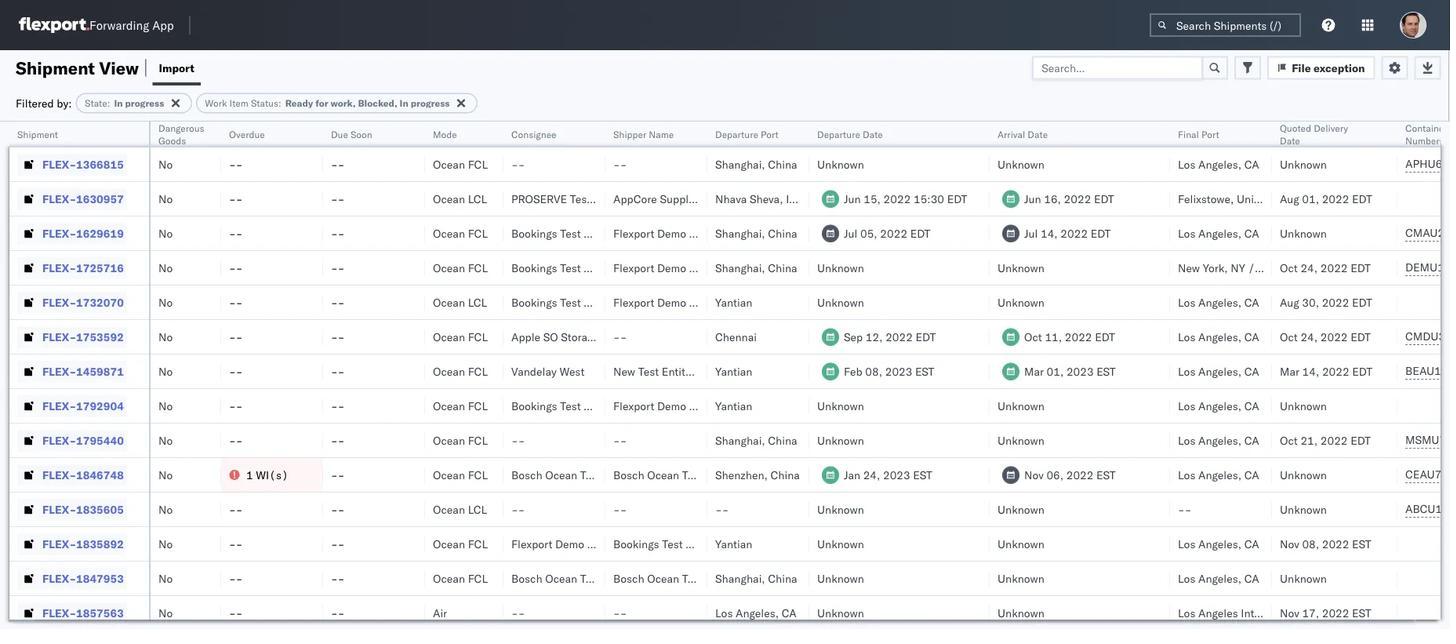 Task type: describe. For each thing, give the bounding box(es) containing it.
goods
[[158, 135, 186, 146]]

nov for nov 06, 2022 est
[[1025, 468, 1044, 482]]

no for flex-1835892
[[158, 537, 173, 551]]

aphu669
[[1406, 157, 1451, 171]]

quoted
[[1280, 122, 1312, 134]]

1630957
[[76, 192, 124, 206]]

flex-1846748 button
[[17, 464, 127, 486]]

date inside the "quoted delivery date"
[[1280, 135, 1301, 146]]

departure date button
[[810, 125, 974, 140]]

5 shanghai, china from the top
[[715, 572, 798, 585]]

shenzhen, china
[[715, 468, 800, 482]]

angeles, for flex-1732070
[[1199, 295, 1242, 309]]

Search Shipments (/) text field
[[1150, 13, 1302, 37]]

view
[[99, 57, 139, 78]]

flexport demo shipper co. for 1792904
[[613, 399, 746, 413]]

2022 right 15,
[[884, 192, 911, 206]]

2022 right kingdom
[[1322, 192, 1350, 206]]

bookings for flex-1792904
[[512, 399, 557, 413]]

new for new test entity 2
[[613, 364, 636, 378]]

2022 right "16,"
[[1064, 192, 1092, 206]]

flex- for 1847953
[[42, 572, 76, 585]]

shanghai, china for cmau22
[[715, 226, 798, 240]]

ocean fcl for flex-1366815
[[433, 157, 488, 171]]

yantian for aug
[[715, 295, 753, 309]]

no for flex-1753592
[[158, 330, 173, 344]]

angeles, for flex-1459871
[[1199, 364, 1242, 378]]

3 yantian from the top
[[715, 399, 753, 413]]

los angeles, ca for 1835892
[[1178, 537, 1260, 551]]

consignee for flex-1792904
[[584, 399, 637, 413]]

2022 right nj
[[1321, 261, 1348, 275]]

flex-1630957
[[42, 192, 124, 206]]

supply
[[660, 192, 694, 206]]

ca for flex-1847953
[[1245, 572, 1260, 585]]

shipment for shipment view
[[16, 57, 95, 78]]

ca for flex-1629619
[[1245, 226, 1260, 240]]

flexport for 1792904
[[613, 399, 655, 413]]

departure for departure port
[[715, 128, 759, 140]]

flex- for 1846748
[[42, 468, 76, 482]]

item
[[230, 97, 249, 109]]

arrival
[[998, 128, 1026, 140]]

ocean for 1630957
[[433, 192, 465, 206]]

consignee inside button
[[512, 128, 557, 140]]

3 resize handle column header from the left
[[304, 122, 323, 629]]

state
[[85, 97, 107, 109]]

ocean lcl for proserve
[[433, 192, 487, 206]]

shipment button
[[9, 125, 133, 140]]

forwarding app link
[[19, 17, 174, 33]]

not
[[628, 330, 649, 344]]

sheva,
[[750, 192, 783, 206]]

wi(s)
[[256, 468, 288, 482]]

shipper name button
[[606, 125, 692, 140]]

fcl for flex-1459871
[[468, 364, 488, 378]]

app
[[152, 18, 174, 33]]

bookings for flex-1629619
[[512, 226, 557, 240]]

ocean fcl for flex-1847953
[[433, 572, 488, 585]]

departure port button
[[708, 125, 794, 140]]

edt right 15:30
[[947, 192, 968, 206]]

proserve test account
[[512, 192, 635, 206]]

ocean fcl for flex-1795440
[[433, 433, 488, 447]]

ca for flex-1792904
[[1245, 399, 1260, 413]]

container
[[1406, 122, 1448, 134]]

2022 up "nov 17, 2022 est"
[[1322, 537, 1350, 551]]

2 vertical spatial 24,
[[863, 468, 881, 482]]

1 in from the left
[[114, 97, 123, 109]]

import button
[[153, 50, 201, 86]]

york,
[[1203, 261, 1228, 275]]

consignee for flex-1732070
[[584, 295, 637, 309]]

ca for flex-1795440
[[1245, 433, 1260, 447]]

21,
[[1301, 433, 1318, 447]]

flex-1629619
[[42, 226, 124, 240]]

quoted delivery date
[[1280, 122, 1349, 146]]

edt up the aug 30, 2022 edt
[[1351, 261, 1371, 275]]

arrival date button
[[990, 125, 1155, 140]]

ocean for 1629619
[[433, 226, 465, 240]]

2022 down the aug 30, 2022 edt
[[1323, 364, 1350, 378]]

lcl for -
[[468, 502, 487, 516]]

2 progress from the left
[[411, 97, 450, 109]]

05,
[[861, 226, 878, 240]]

arrival date
[[998, 128, 1048, 140]]

flex- for 1857563
[[42, 606, 76, 620]]

ltd
[[697, 192, 713, 206]]

jul 14, 2022 edt
[[1025, 226, 1111, 240]]

dangerous goods
[[158, 122, 204, 146]]

ca for flex-1835892
[[1245, 537, 1260, 551]]

12,
[[866, 330, 883, 344]]

flexport demo shipper co. for 1732070
[[613, 295, 746, 309]]

resize handle column header for shipper name
[[689, 122, 708, 629]]

flexport demo shipper co. for 1629619
[[613, 226, 746, 240]]

flex-1630957 button
[[17, 188, 127, 210]]

newark,
[[1258, 261, 1299, 275]]

2022 right 17,
[[1322, 606, 1350, 620]]

angeles, for flex-1629619
[[1199, 226, 1242, 240]]

work
[[205, 97, 227, 109]]

flex-1459871 button
[[17, 360, 127, 382]]

1 wi(s)
[[246, 468, 288, 482]]

apple
[[512, 330, 541, 344]]

resize handle column header for mode
[[485, 122, 504, 629]]

container numbers button
[[1398, 118, 1451, 147]]

bookings for flex-1725716
[[512, 261, 557, 275]]

beau123
[[1406, 364, 1451, 378]]

china for demu12
[[768, 261, 798, 275]]

2022 down jun 16, 2022 edt
[[1061, 226, 1088, 240]]

fcl for flex-1629619
[[468, 226, 488, 240]]

fcl for flex-1795440
[[468, 433, 488, 447]]

1 : from the left
[[107, 97, 110, 109]]

date for arrival date
[[1028, 128, 1048, 140]]

jun 16, 2022 edt
[[1025, 192, 1115, 206]]

dangerous goods button
[[151, 118, 215, 147]]

jul for jul 05, 2022 edt
[[844, 226, 858, 240]]

flex-1725716 button
[[17, 257, 127, 279]]

consignee button
[[504, 125, 590, 140]]

ocean fcl for flex-1835892
[[433, 537, 488, 551]]

los for flex-1753592
[[1178, 330, 1196, 344]]

1725716
[[76, 261, 124, 275]]

air
[[433, 606, 447, 620]]

proserve
[[512, 192, 567, 206]]

aug 01, 2022 edt
[[1280, 192, 1373, 206]]

bookings test consignee for flex-1792904
[[512, 399, 637, 413]]

new york, ny / newark, nj
[[1178, 261, 1315, 275]]

los angeles, ca for 1846748
[[1178, 468, 1260, 482]]

2022 right the 21,
[[1321, 433, 1348, 447]]

no for flex-1795440
[[158, 433, 173, 447]]

flex-1795440
[[42, 433, 124, 447]]

los for flex-1795440
[[1178, 433, 1196, 447]]

flex-1847953
[[42, 572, 124, 585]]

bookings test consignee for flex-1629619
[[512, 226, 637, 240]]

est for nov 06, 2022 est
[[1097, 468, 1116, 482]]

ocean for 1835605
[[433, 502, 465, 516]]

date for departure date
[[863, 128, 883, 140]]

no for flex-1630957
[[158, 192, 173, 206]]

resize handle column header for arrival date
[[1152, 122, 1170, 629]]

demu12
[[1406, 260, 1451, 274]]

flex- for 1792904
[[42, 399, 76, 413]]

consignee for flex-1629619
[[584, 226, 637, 240]]

2022 right 06,
[[1067, 468, 1094, 482]]

shanghai, for cmau22
[[715, 226, 765, 240]]

bookings test consignee for flex-1725716
[[512, 261, 637, 275]]

apple so storage (do not use)
[[512, 330, 680, 344]]

nov 06, 2022 est
[[1025, 468, 1116, 482]]

no for flex-1835605
[[158, 502, 173, 516]]

final port button
[[1170, 125, 1257, 140]]

account
[[594, 192, 635, 206]]

departure date
[[817, 128, 883, 140]]

flex-1857563
[[42, 606, 124, 620]]

yantian for nov
[[715, 537, 753, 551]]

1 progress from the left
[[125, 97, 164, 109]]

flex- for 1835605
[[42, 502, 76, 516]]

angeles, for flex-1846748
[[1199, 468, 1242, 482]]

ocean for 1725716
[[433, 261, 465, 275]]

1795440
[[76, 433, 124, 447]]

edt down 15:30
[[911, 226, 931, 240]]

nov 17, 2022 est
[[1280, 606, 1372, 620]]

shanghai, for aphu669
[[715, 157, 765, 171]]

edt up the jul 14, 2022 edt
[[1094, 192, 1115, 206]]

los angeles international airport
[[1178, 606, 1343, 620]]

resize handle column header for quoted delivery date
[[1379, 122, 1398, 629]]

edt up mar 14, 2022 edt
[[1351, 330, 1371, 344]]

united
[[1237, 192, 1270, 206]]

port for departure port
[[761, 128, 779, 140]]

new test entity 2
[[613, 364, 701, 378]]

shipment view
[[16, 57, 139, 78]]

los angeles, ca for 1792904
[[1178, 399, 1260, 413]]

demo for 1725716
[[657, 261, 687, 275]]

resize handle column header for shipment
[[130, 122, 149, 629]]

no for flex-1459871
[[158, 364, 173, 378]]

2 in from the left
[[400, 97, 409, 109]]

ocean for 1366815
[[433, 157, 465, 171]]

container numbers
[[1406, 122, 1448, 146]]

est for nov 17, 2022 est
[[1353, 606, 1372, 620]]

ny
[[1231, 261, 1246, 275]]

ready
[[285, 97, 313, 109]]

flex-1753592 button
[[17, 326, 127, 348]]

1792904
[[76, 399, 124, 413]]



Task type: locate. For each thing, give the bounding box(es) containing it.
ocean fcl for flex-1459871
[[433, 364, 488, 378]]

1 vertical spatial oct 24, 2022 edt
[[1280, 330, 1371, 344]]

demo for 1732070
[[657, 295, 687, 309]]

flex-1629619 button
[[17, 222, 127, 244]]

jul
[[844, 226, 858, 240], [1025, 226, 1038, 240]]

2 jul from the left
[[1025, 226, 1038, 240]]

est down sep 12, 2022 edt
[[916, 364, 935, 378]]

ca
[[1245, 157, 1260, 171], [1245, 226, 1260, 240], [1245, 295, 1260, 309], [1245, 330, 1260, 344], [1245, 364, 1260, 378], [1245, 399, 1260, 413], [1245, 433, 1260, 447], [1245, 468, 1260, 482], [1245, 537, 1260, 551], [1245, 572, 1260, 585], [782, 606, 797, 620]]

est for mar 01, 2023 est
[[1097, 364, 1116, 378]]

ocean for 1835892
[[433, 537, 465, 551]]

14, down 30, on the right of the page
[[1303, 364, 1320, 378]]

4 shanghai, from the top
[[715, 433, 765, 447]]

mar up oct 21, 2022 edt
[[1280, 364, 1300, 378]]

2 oct 24, 2022 edt from the top
[[1280, 330, 1371, 344]]

bookings test consignee
[[512, 226, 637, 240], [512, 261, 637, 275], [512, 295, 637, 309], [512, 399, 637, 413], [613, 537, 739, 551]]

aug 30, 2022 edt
[[1280, 295, 1373, 309]]

ocean fcl for flex-1792904
[[433, 399, 488, 413]]

10 fcl from the top
[[468, 572, 488, 585]]

nhava sheva, india
[[715, 192, 811, 206]]

2 fcl from the top
[[468, 226, 488, 240]]

ca for flex-1753592
[[1245, 330, 1260, 344]]

5 no from the top
[[158, 295, 173, 309]]

nov
[[1025, 468, 1044, 482], [1280, 537, 1300, 551], [1280, 606, 1300, 620]]

5 shanghai, from the top
[[715, 572, 765, 585]]

1 vertical spatial lcl
[[468, 295, 487, 309]]

0 vertical spatial nov
[[1025, 468, 1044, 482]]

bookings for flex-1732070
[[512, 295, 557, 309]]

no for flex-1792904
[[158, 399, 173, 413]]

1 shanghai, from the top
[[715, 157, 765, 171]]

7 resize handle column header from the left
[[689, 122, 708, 629]]

los for flex-1857563
[[1178, 606, 1196, 620]]

9 resize handle column header from the left
[[971, 122, 990, 629]]

nov for nov 08, 2022 est
[[1280, 537, 1300, 551]]

08, right the feb
[[866, 364, 883, 378]]

jun left "16,"
[[1025, 192, 1042, 206]]

6 no from the top
[[158, 330, 173, 344]]

2 mar from the left
[[1280, 364, 1300, 378]]

flex- down shipment button
[[42, 157, 76, 171]]

lcl for bookings
[[468, 295, 487, 309]]

08, up 17,
[[1303, 537, 1320, 551]]

24, for new york, ny / newark, nj
[[1301, 261, 1318, 275]]

mar for mar 14, 2022 edt
[[1280, 364, 1300, 378]]

ocean lcl for -
[[433, 502, 487, 516]]

edt up mar 01, 2023 est on the bottom right of page
[[1095, 330, 1115, 344]]

2 shanghai, china from the top
[[715, 226, 798, 240]]

resize handle column header for dangerous goods
[[202, 122, 221, 629]]

0 vertical spatial new
[[1178, 261, 1200, 275]]

flex- down flex-1835892 button
[[42, 572, 76, 585]]

06,
[[1047, 468, 1064, 482]]

exception
[[1314, 61, 1365, 75]]

resize handle column header for departure port
[[791, 122, 810, 629]]

storage
[[561, 330, 599, 344]]

1 resize handle column header from the left
[[130, 122, 149, 629]]

flex- for 1366815
[[42, 157, 76, 171]]

0 horizontal spatial progress
[[125, 97, 164, 109]]

flex- for 1630957
[[42, 192, 76, 206]]

ocean fcl
[[433, 157, 488, 171], [433, 226, 488, 240], [433, 261, 488, 275], [433, 330, 488, 344], [433, 364, 488, 378], [433, 399, 488, 413], [433, 433, 488, 447], [433, 468, 488, 482], [433, 537, 488, 551], [433, 572, 488, 585]]

(do
[[602, 330, 625, 344]]

01, for mar
[[1047, 364, 1064, 378]]

shipper inside button
[[613, 128, 647, 140]]

appcore
[[613, 192, 657, 206]]

6 fcl from the top
[[468, 399, 488, 413]]

2023
[[885, 364, 913, 378], [1067, 364, 1094, 378], [883, 468, 911, 482]]

nov left 06,
[[1025, 468, 1044, 482]]

flex- inside 'button'
[[42, 295, 76, 309]]

1629619
[[76, 226, 124, 240]]

5 fcl from the top
[[468, 364, 488, 378]]

1 horizontal spatial port
[[1202, 128, 1220, 140]]

8 resize handle column header from the left
[[791, 122, 810, 629]]

consignee
[[512, 128, 557, 140], [584, 226, 637, 240], [584, 261, 637, 275], [584, 295, 637, 309], [584, 399, 637, 413], [686, 537, 739, 551]]

shipment inside shipment button
[[17, 128, 58, 140]]

los
[[1178, 157, 1196, 171], [1178, 226, 1196, 240], [1178, 295, 1196, 309], [1178, 330, 1196, 344], [1178, 364, 1196, 378], [1178, 399, 1196, 413], [1178, 433, 1196, 447], [1178, 468, 1196, 482], [1178, 537, 1196, 551], [1178, 572, 1196, 585], [715, 606, 733, 620], [1178, 606, 1196, 620]]

14 flex- from the top
[[42, 606, 76, 620]]

7 ocean fcl from the top
[[433, 433, 488, 447]]

demo for 1792904
[[657, 399, 687, 413]]

fcl for flex-1846748
[[468, 468, 488, 482]]

aug right united
[[1280, 192, 1300, 206]]

flex-1835892 button
[[17, 533, 127, 555]]

0 vertical spatial 08,
[[866, 364, 883, 378]]

1 mar from the left
[[1025, 364, 1044, 378]]

flexport demo shipper co. for 1725716
[[613, 261, 746, 275]]

11 flex- from the top
[[42, 502, 76, 516]]

resize handle column header for final port
[[1254, 122, 1272, 629]]

china for cmau22
[[768, 226, 798, 240]]

los for flex-1732070
[[1178, 295, 1196, 309]]

11 resize handle column header from the left
[[1254, 122, 1272, 629]]

7 flex- from the top
[[42, 364, 76, 378]]

11,
[[1045, 330, 1062, 344]]

1 horizontal spatial date
[[1028, 128, 1048, 140]]

edt
[[947, 192, 968, 206], [1094, 192, 1115, 206], [1353, 192, 1373, 206], [911, 226, 931, 240], [1091, 226, 1111, 240], [1351, 261, 1371, 275], [1353, 295, 1373, 309], [916, 330, 936, 344], [1095, 330, 1115, 344], [1351, 330, 1371, 344], [1353, 364, 1373, 378], [1351, 433, 1371, 447]]

2 ocean lcl from the top
[[433, 295, 487, 309]]

vandelay west
[[512, 364, 585, 378]]

2022 right 30, on the right of the page
[[1322, 295, 1350, 309]]

port up sheva,
[[761, 128, 779, 140]]

jan
[[844, 468, 861, 482]]

2 vertical spatial ocean lcl
[[433, 502, 487, 516]]

departure port
[[715, 128, 779, 140]]

ocean for 1846748
[[433, 468, 465, 482]]

2022
[[884, 192, 911, 206], [1064, 192, 1092, 206], [1322, 192, 1350, 206], [880, 226, 908, 240], [1061, 226, 1088, 240], [1321, 261, 1348, 275], [1322, 295, 1350, 309], [886, 330, 913, 344], [1065, 330, 1092, 344], [1321, 330, 1348, 344], [1323, 364, 1350, 378], [1321, 433, 1348, 447], [1067, 468, 1094, 482], [1322, 537, 1350, 551], [1322, 606, 1350, 620]]

12 no from the top
[[158, 537, 173, 551]]

new down (do at left
[[613, 364, 636, 378]]

oct left nj
[[1280, 261, 1298, 275]]

mar 14, 2022 edt
[[1280, 364, 1373, 378]]

0 horizontal spatial new
[[613, 364, 636, 378]]

flex-1835892
[[42, 537, 124, 551]]

port right final on the top of page
[[1202, 128, 1220, 140]]

1 shanghai, china from the top
[[715, 157, 798, 171]]

new
[[1178, 261, 1200, 275], [613, 364, 636, 378]]

flex- down flex-1630957 "button"
[[42, 226, 76, 240]]

4 resize handle column header from the left
[[406, 122, 425, 629]]

flex- down flex-1725716 button
[[42, 295, 76, 309]]

4 fcl from the top
[[468, 330, 488, 344]]

soon
[[351, 128, 372, 140]]

los for flex-1459871
[[1178, 364, 1196, 378]]

flex- down flex-1792904 button
[[42, 433, 76, 447]]

ocean for 1795440
[[433, 433, 465, 447]]

in right state
[[114, 97, 123, 109]]

est up "nov 17, 2022 est"
[[1353, 537, 1372, 551]]

4 shanghai, china from the top
[[715, 433, 798, 447]]

msmu70
[[1406, 433, 1451, 447]]

2 ocean fcl from the top
[[433, 226, 488, 240]]

flexport for 1725716
[[613, 261, 655, 275]]

5 resize handle column header from the left
[[485, 122, 504, 629]]

24, right the jan at the bottom
[[863, 468, 881, 482]]

2 shanghai, from the top
[[715, 226, 765, 240]]

1 vertical spatial 14,
[[1303, 364, 1320, 378]]

1 horizontal spatial jul
[[1025, 226, 1038, 240]]

6 flex- from the top
[[42, 330, 76, 344]]

:
[[107, 97, 110, 109], [279, 97, 281, 109]]

flex- down flex-1847953 button
[[42, 606, 76, 620]]

5 ocean fcl from the top
[[433, 364, 488, 378]]

china for aphu669
[[768, 157, 798, 171]]

oct down the aug 30, 2022 edt
[[1280, 330, 1298, 344]]

3 ocean lcl from the top
[[433, 502, 487, 516]]

8 no from the top
[[158, 399, 173, 413]]

14 no from the top
[[158, 606, 173, 620]]

jun left 15,
[[844, 192, 861, 206]]

ocean lcl
[[433, 192, 487, 206], [433, 295, 487, 309], [433, 502, 487, 516]]

2022 right 11, on the bottom right of the page
[[1065, 330, 1092, 344]]

port inside button
[[1202, 128, 1220, 140]]

4 no from the top
[[158, 261, 173, 275]]

los angeles, ca for 1459871
[[1178, 364, 1260, 378]]

3 lcl from the top
[[468, 502, 487, 516]]

new left york,
[[1178, 261, 1200, 275]]

13 flex- from the top
[[42, 572, 76, 585]]

yantian
[[715, 295, 753, 309], [715, 364, 753, 378], [715, 399, 753, 413], [715, 537, 753, 551]]

date down quoted
[[1280, 135, 1301, 146]]

0 horizontal spatial jul
[[844, 226, 858, 240]]

1 horizontal spatial new
[[1178, 261, 1200, 275]]

10 flex- from the top
[[42, 468, 76, 482]]

1 horizontal spatial 01,
[[1303, 192, 1320, 206]]

departure for departure date
[[817, 128, 861, 140]]

ceau752
[[1406, 468, 1451, 481]]

felixstowe, united kingdom
[[1178, 192, 1317, 206]]

fcl for flex-1792904
[[468, 399, 488, 413]]

edt right the 21,
[[1351, 433, 1371, 447]]

6 ocean fcl from the top
[[433, 399, 488, 413]]

los for flex-1847953
[[1178, 572, 1196, 585]]

est down the oct 11, 2022 edt
[[1097, 364, 1116, 378]]

edt left beau123
[[1353, 364, 1373, 378]]

1 fcl from the top
[[468, 157, 488, 171]]

0 horizontal spatial departure
[[715, 128, 759, 140]]

est right 06,
[[1097, 468, 1116, 482]]

2023 for 24,
[[883, 468, 911, 482]]

in
[[114, 97, 123, 109], [400, 97, 409, 109]]

aug left 30, on the right of the page
[[1280, 295, 1300, 309]]

2023 down sep 12, 2022 edt
[[885, 364, 913, 378]]

0 horizontal spatial date
[[863, 128, 883, 140]]

1 horizontal spatial mar
[[1280, 364, 1300, 378]]

shipment down filtered
[[17, 128, 58, 140]]

progress up the mode
[[411, 97, 450, 109]]

vandelay
[[512, 364, 557, 378]]

jun for jun 16, 2022 edt
[[1025, 192, 1042, 206]]

1 vertical spatial shipment
[[17, 128, 58, 140]]

0 horizontal spatial :
[[107, 97, 110, 109]]

name
[[649, 128, 674, 140]]

1 ocean fcl from the top
[[433, 157, 488, 171]]

9 no from the top
[[158, 433, 173, 447]]

unknown
[[817, 157, 864, 171], [998, 157, 1045, 171], [1280, 157, 1327, 171], [1280, 226, 1327, 240], [817, 261, 864, 275], [998, 261, 1045, 275], [817, 295, 864, 309], [998, 295, 1045, 309], [817, 399, 864, 413], [998, 399, 1045, 413], [1280, 399, 1327, 413], [817, 433, 864, 447], [998, 433, 1045, 447], [1280, 468, 1327, 482], [817, 502, 864, 516], [998, 502, 1045, 516], [1280, 502, 1327, 516], [817, 537, 864, 551], [998, 537, 1045, 551], [817, 572, 864, 585], [998, 572, 1045, 585], [1280, 572, 1327, 585], [817, 606, 864, 620], [998, 606, 1045, 620]]

24, for los angeles, ca
[[1301, 330, 1318, 344]]

5 flex- from the top
[[42, 295, 76, 309]]

work item status : ready for work, blocked, in progress
[[205, 97, 450, 109]]

1 jun from the left
[[844, 192, 861, 206]]

3 shanghai, china from the top
[[715, 261, 798, 275]]

numbers
[[1406, 135, 1445, 146]]

shanghai, china for aphu669
[[715, 157, 798, 171]]

shipment up by:
[[16, 57, 95, 78]]

0 vertical spatial ocean lcl
[[433, 192, 487, 206]]

flex- inside button
[[42, 468, 76, 482]]

1857563
[[76, 606, 124, 620]]

2 lcl from the top
[[468, 295, 487, 309]]

1 vertical spatial 24,
[[1301, 330, 1318, 344]]

15:30
[[914, 192, 945, 206]]

24, right newark,
[[1301, 261, 1318, 275]]

0 horizontal spatial jun
[[844, 192, 861, 206]]

0 vertical spatial 01,
[[1303, 192, 1320, 206]]

flexport demo shipper co.
[[613, 226, 746, 240], [613, 261, 746, 275], [613, 295, 746, 309], [613, 399, 746, 413], [512, 537, 644, 551]]

oct for demu12
[[1280, 261, 1298, 275]]

2 aug from the top
[[1280, 295, 1300, 309]]

0 vertical spatial lcl
[[468, 192, 487, 206]]

mar down the oct 11, 2022 edt
[[1025, 364, 1044, 378]]

2 yantian from the top
[[715, 364, 753, 378]]

oct left the 21,
[[1280, 433, 1298, 447]]

8 fcl from the top
[[468, 468, 488, 482]]

flex- inside "button"
[[42, 192, 76, 206]]

7 fcl from the top
[[468, 433, 488, 447]]

flex-1366815 button
[[17, 153, 127, 175]]

nov up international
[[1280, 537, 1300, 551]]

0 vertical spatial 14,
[[1041, 226, 1058, 240]]

airport
[[1308, 606, 1343, 620]]

fcl for flex-1366815
[[468, 157, 488, 171]]

demo
[[657, 226, 687, 240], [657, 261, 687, 275], [657, 295, 687, 309], [657, 399, 687, 413], [555, 537, 585, 551]]

nov 08, 2022 est
[[1280, 537, 1372, 551]]

12 flex- from the top
[[42, 537, 76, 551]]

0 horizontal spatial 08,
[[866, 364, 883, 378]]

2 flex- from the top
[[42, 192, 76, 206]]

2022 right 05,
[[880, 226, 908, 240]]

1 departure from the left
[[715, 128, 759, 140]]

1 ocean lcl from the top
[[433, 192, 487, 206]]

1 horizontal spatial departure
[[817, 128, 861, 140]]

9 ocean fcl from the top
[[433, 537, 488, 551]]

14, for mar
[[1303, 364, 1320, 378]]

0 horizontal spatial in
[[114, 97, 123, 109]]

1 oct 24, 2022 edt from the top
[[1280, 261, 1371, 275]]

flex-1835605
[[42, 502, 124, 516]]

1 vertical spatial new
[[613, 364, 636, 378]]

co. for 1732070
[[731, 295, 746, 309]]

2023 down the oct 11, 2022 edt
[[1067, 364, 1094, 378]]

2 no from the top
[[158, 192, 173, 206]]

oct 24, 2022 edt for new york, ny / newark, nj
[[1280, 261, 1371, 275]]

1 horizontal spatial :
[[279, 97, 281, 109]]

14, down "16,"
[[1041, 226, 1058, 240]]

1 flex- from the top
[[42, 157, 76, 171]]

: down view
[[107, 97, 110, 109]]

1 vertical spatial 08,
[[1303, 537, 1320, 551]]

flex-1857563 button
[[17, 602, 127, 624]]

4 flex- from the top
[[42, 261, 76, 275]]

edt up feb 08, 2023 est
[[916, 330, 936, 344]]

1835605
[[76, 502, 124, 516]]

: left ready
[[279, 97, 281, 109]]

shipper for flex-1792904
[[689, 399, 728, 413]]

2 vertical spatial lcl
[[468, 502, 487, 516]]

date right arrival
[[1028, 128, 1048, 140]]

state : in progress
[[85, 97, 164, 109]]

los for flex-1366815
[[1178, 157, 1196, 171]]

filtered
[[16, 96, 54, 110]]

nov left 17,
[[1280, 606, 1300, 620]]

in right "blocked,"
[[400, 97, 409, 109]]

flex- down flex-1846748 button
[[42, 502, 76, 516]]

use)
[[652, 330, 680, 344]]

los angeles, ca for 1753592
[[1178, 330, 1260, 344]]

flex- down flex-1835605 button
[[42, 537, 76, 551]]

2022 right 12,
[[886, 330, 913, 344]]

edt right 30, on the right of the page
[[1353, 295, 1373, 309]]

0 horizontal spatial port
[[761, 128, 779, 140]]

flex-1792904
[[42, 399, 124, 413]]

flex- down flex-1629619 button
[[42, 261, 76, 275]]

flex-1366815
[[42, 157, 124, 171]]

flex-1459871
[[42, 364, 124, 378]]

est for jan 24, 2023 est
[[913, 468, 933, 482]]

no for flex-1732070
[[158, 295, 173, 309]]

08, for feb
[[866, 364, 883, 378]]

jul down jun 16, 2022 edt
[[1025, 226, 1038, 240]]

9 flex- from the top
[[42, 433, 76, 447]]

date up 15,
[[863, 128, 883, 140]]

port for final port
[[1202, 128, 1220, 140]]

date inside button
[[863, 128, 883, 140]]

0 vertical spatial 24,
[[1301, 261, 1318, 275]]

1 lcl from the top
[[468, 192, 487, 206]]

mode
[[433, 128, 457, 140]]

flex-1792904 button
[[17, 395, 127, 417]]

1 vertical spatial ocean lcl
[[433, 295, 487, 309]]

4 yantian from the top
[[715, 537, 753, 551]]

est right airport
[[1353, 606, 1372, 620]]

progress down view
[[125, 97, 164, 109]]

china for ceau752
[[771, 468, 800, 482]]

4 ocean fcl from the top
[[433, 330, 488, 344]]

test
[[570, 192, 591, 206], [560, 226, 581, 240], [560, 261, 581, 275], [560, 295, 581, 309], [638, 364, 659, 378], [560, 399, 581, 413], [580, 468, 601, 482], [682, 468, 703, 482], [662, 537, 683, 551], [580, 572, 601, 585], [682, 572, 703, 585]]

departure
[[715, 128, 759, 140], [817, 128, 861, 140]]

16,
[[1044, 192, 1061, 206]]

1 port from the left
[[761, 128, 779, 140]]

shipment for shipment
[[17, 128, 58, 140]]

10 no from the top
[[158, 468, 173, 482]]

1 horizontal spatial 14,
[[1303, 364, 1320, 378]]

1 yantian from the top
[[715, 295, 753, 309]]

bosch
[[512, 468, 543, 482], [613, 468, 645, 482], [512, 572, 543, 585], [613, 572, 645, 585]]

0 vertical spatial aug
[[1280, 192, 1300, 206]]

30,
[[1303, 295, 1320, 309]]

ocean fcl for flex-1629619
[[433, 226, 488, 240]]

8 ocean fcl from the top
[[433, 468, 488, 482]]

china for msmu70
[[768, 433, 798, 447]]

nhava
[[715, 192, 747, 206]]

shipper for flex-1629619
[[689, 226, 728, 240]]

entity
[[662, 364, 691, 378]]

los for flex-1846748
[[1178, 468, 1196, 482]]

flexport. image
[[19, 17, 89, 33]]

2 vertical spatial nov
[[1280, 606, 1300, 620]]

1 vertical spatial 01,
[[1047, 364, 1064, 378]]

forwarding app
[[89, 18, 174, 33]]

3 no from the top
[[158, 226, 173, 240]]

3 fcl from the top
[[468, 261, 488, 275]]

--
[[229, 157, 243, 171], [331, 157, 345, 171], [512, 157, 525, 171], [613, 157, 627, 171], [229, 192, 243, 206], [331, 192, 345, 206], [229, 226, 243, 240], [331, 226, 345, 240], [229, 261, 243, 275], [331, 261, 345, 275], [229, 295, 243, 309], [331, 295, 345, 309], [229, 330, 243, 344], [331, 330, 345, 344], [613, 330, 627, 344], [229, 364, 243, 378], [331, 364, 345, 378], [229, 399, 243, 413], [331, 399, 345, 413], [229, 433, 243, 447], [331, 433, 345, 447], [512, 433, 525, 447], [613, 433, 627, 447], [331, 468, 345, 482], [229, 502, 243, 516], [331, 502, 345, 516], [512, 502, 525, 516], [613, 502, 627, 516], [715, 502, 729, 516], [1178, 502, 1192, 516], [229, 537, 243, 551], [331, 537, 345, 551], [229, 572, 243, 585], [331, 572, 345, 585], [229, 606, 243, 620], [331, 606, 345, 620], [512, 606, 525, 620], [613, 606, 627, 620]]

3 ocean fcl from the top
[[433, 261, 488, 275]]

2 : from the left
[[279, 97, 281, 109]]

1 horizontal spatial 08,
[[1303, 537, 1320, 551]]

0 horizontal spatial mar
[[1025, 364, 1044, 378]]

ca for flex-1366815
[[1245, 157, 1260, 171]]

13 no from the top
[[158, 572, 173, 585]]

3 shanghai, from the top
[[715, 261, 765, 275]]

co.
[[731, 226, 746, 240], [731, 261, 746, 275], [731, 295, 746, 309], [731, 399, 746, 413], [629, 537, 644, 551]]

flex- down 'flex-1753592' button
[[42, 364, 76, 378]]

01, down 11, on the bottom right of the page
[[1047, 364, 1064, 378]]

2022 up mar 14, 2022 edt
[[1321, 330, 1348, 344]]

flex-1846748
[[42, 468, 124, 482]]

shenzhen,
[[715, 468, 768, 482]]

1 horizontal spatial progress
[[411, 97, 450, 109]]

port inside button
[[761, 128, 779, 140]]

2 horizontal spatial date
[[1280, 135, 1301, 146]]

/
[[1249, 261, 1255, 275]]

co. for 1629619
[[731, 226, 746, 240]]

india
[[786, 192, 811, 206]]

flex-1725716
[[42, 261, 124, 275]]

shipment
[[16, 57, 95, 78], [17, 128, 58, 140]]

file exception
[[1292, 61, 1365, 75]]

0 vertical spatial shipment
[[16, 57, 95, 78]]

9 fcl from the top
[[468, 537, 488, 551]]

1 vertical spatial aug
[[1280, 295, 1300, 309]]

1 horizontal spatial jun
[[1025, 192, 1042, 206]]

oct 24, 2022 edt up the aug 30, 2022 edt
[[1280, 261, 1371, 275]]

01, right united
[[1303, 192, 1320, 206]]

1 no from the top
[[158, 157, 173, 171]]

flex- for 1753592
[[42, 330, 76, 344]]

2023 for 01,
[[1067, 364, 1094, 378]]

mode button
[[425, 125, 488, 140]]

flex- down flex-1459871 button
[[42, 399, 76, 413]]

flex- down flex-1795440 button
[[42, 468, 76, 482]]

1 horizontal spatial in
[[400, 97, 409, 109]]

bookings
[[512, 226, 557, 240], [512, 261, 557, 275], [512, 295, 557, 309], [512, 399, 557, 413], [613, 537, 659, 551]]

oct for cmdu39
[[1280, 330, 1298, 344]]

lcl for proserve
[[468, 192, 487, 206]]

12 resize handle column header from the left
[[1379, 122, 1398, 629]]

1835892
[[76, 537, 124, 551]]

angeles, for flex-1835892
[[1199, 537, 1242, 551]]

2 departure from the left
[[817, 128, 861, 140]]

1 jul from the left
[[844, 226, 858, 240]]

status
[[251, 97, 279, 109]]

oct left 11, on the bottom right of the page
[[1025, 330, 1042, 344]]

work,
[[331, 97, 356, 109]]

Search... text field
[[1033, 56, 1204, 80]]

0 horizontal spatial 14,
[[1041, 226, 1058, 240]]

oct 21, 2022 edt
[[1280, 433, 1371, 447]]

0 horizontal spatial 01,
[[1047, 364, 1064, 378]]

co. for 1792904
[[731, 399, 746, 413]]

flex- down flex-1732070 'button'
[[42, 330, 76, 344]]

11 no from the top
[[158, 502, 173, 516]]

2
[[694, 364, 701, 378]]

ocean for 1792904
[[433, 399, 465, 413]]

fcl for flex-1753592
[[468, 330, 488, 344]]

8 flex- from the top
[[42, 399, 76, 413]]

edt down jun 16, 2022 edt
[[1091, 226, 1111, 240]]

jul left 05,
[[844, 226, 858, 240]]

6 resize handle column header from the left
[[587, 122, 606, 629]]

flex- down flex-1366815 button
[[42, 192, 76, 206]]

3 flex- from the top
[[42, 226, 76, 240]]

est for feb 08, 2023 est
[[916, 364, 935, 378]]

2 port from the left
[[1202, 128, 1220, 140]]

resize handle column header
[[130, 122, 149, 629], [202, 122, 221, 629], [304, 122, 323, 629], [406, 122, 425, 629], [485, 122, 504, 629], [587, 122, 606, 629], [689, 122, 708, 629], [791, 122, 810, 629], [971, 122, 990, 629], [1152, 122, 1170, 629], [1254, 122, 1272, 629], [1379, 122, 1398, 629]]

est right the jan at the bottom
[[913, 468, 933, 482]]

0 vertical spatial oct 24, 2022 edt
[[1280, 261, 1371, 275]]

los angeles, ca for 1847953
[[1178, 572, 1260, 585]]

edt right kingdom
[[1353, 192, 1373, 206]]

no for flex-1629619
[[158, 226, 173, 240]]

2 jun from the left
[[1025, 192, 1042, 206]]

15,
[[864, 192, 881, 206]]

angeles, for flex-1366815
[[1199, 157, 1242, 171]]

7 no from the top
[[158, 364, 173, 378]]

2023 right the jan at the bottom
[[883, 468, 911, 482]]

ocean for 1753592
[[433, 330, 465, 344]]

24, down 30, on the right of the page
[[1301, 330, 1318, 344]]

final
[[1178, 128, 1199, 140]]

10 resize handle column header from the left
[[1152, 122, 1170, 629]]

yantian for mar
[[715, 364, 753, 378]]

10 ocean fcl from the top
[[433, 572, 488, 585]]

flex- for 1795440
[[42, 433, 76, 447]]

1 aug from the top
[[1280, 192, 1300, 206]]

2 resize handle column header from the left
[[202, 122, 221, 629]]

1 vertical spatial nov
[[1280, 537, 1300, 551]]

oct 24, 2022 edt down the aug 30, 2022 edt
[[1280, 330, 1371, 344]]

flex- for 1725716
[[42, 261, 76, 275]]



Task type: vqa. For each thing, say whether or not it's contained in the screenshot.


